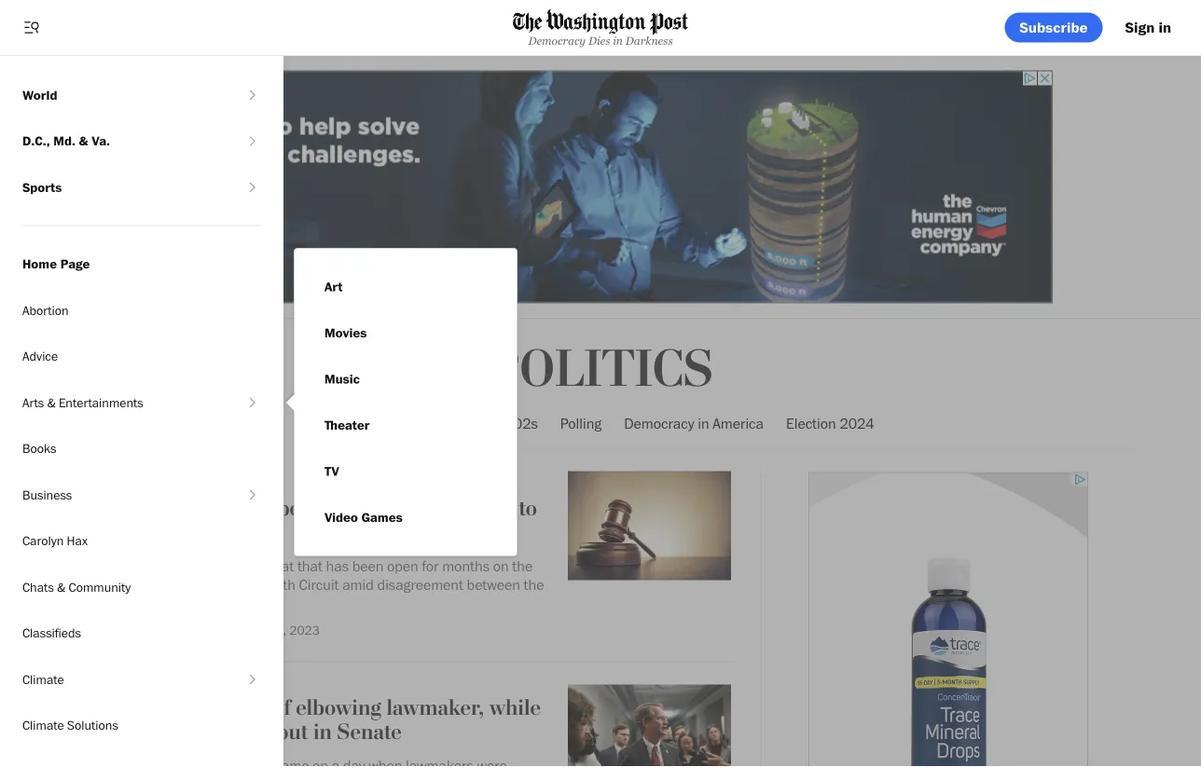 Task type: vqa. For each thing, say whether or not it's contained in the screenshot.
they on the bottom left of the page
no



Task type: locate. For each thing, give the bounding box(es) containing it.
0 horizontal spatial &
[[47, 394, 56, 410]]

art link
[[310, 264, 357, 310]]

in inside mccarthy accused of elbowing lawmaker, while fight nearly breaks out in senate
[[313, 719, 332, 746]]

0 horizontal spatial of
[[162, 576, 173, 594]]

1 vertical spatial berner
[[139, 557, 181, 575]]

0 vertical spatial 4th
[[96, 520, 128, 546]]

4th down seat
[[274, 576, 295, 594]]

seat
[[267, 557, 294, 575]]

arts & entertainments link
[[0, 380, 244, 426]]

of up "house"
[[162, 576, 173, 594]]

sign in
[[1125, 18, 1171, 36]]

carolyn hax
[[22, 533, 88, 549]]

2 horizontal spatial &
[[79, 133, 88, 149]]

between
[[467, 576, 520, 594]]

polling link
[[560, 399, 602, 448]]

that
[[297, 557, 323, 575]]

0 horizontal spatial 4th
[[96, 520, 128, 546]]

biden administration
[[327, 414, 457, 432]]

& right arts
[[47, 394, 56, 410]]

2023
[[289, 622, 320, 638]]

the
[[480, 414, 501, 432]]

& for community
[[57, 579, 66, 595]]

biden administration link
[[327, 399, 457, 448]]

1 vertical spatial climate
[[22, 718, 64, 733]]

nominates
[[157, 495, 256, 522]]

berner left to
[[447, 495, 514, 522]]

climate solutions
[[22, 718, 118, 733]]

democracy
[[528, 34, 586, 47], [624, 414, 694, 432]]

white
[[96, 594, 132, 613]]

0 horizontal spatial nicole
[[96, 557, 135, 575]]

dialog
[[283, 248, 518, 557]]

of right breaks
[[273, 695, 291, 721]]

page
[[60, 256, 90, 272]]

1 vertical spatial democracy
[[624, 414, 694, 432]]

nicole up u.s.
[[96, 557, 135, 575]]

climate inside the 'climate' link
[[22, 671, 64, 687]]

democracy right the polling
[[624, 414, 694, 432]]

1 horizontal spatial for
[[422, 557, 439, 575]]

sports
[[22, 179, 62, 195]]

been
[[352, 557, 384, 575]]

0 vertical spatial democracy
[[528, 34, 586, 47]]

4th right hax in the bottom left of the page
[[96, 520, 128, 546]]

climate left solutions
[[22, 718, 64, 733]]

& left va.
[[79, 133, 88, 149]]

nicole
[[383, 495, 442, 522], [96, 557, 135, 575]]

1 horizontal spatial berner
[[447, 495, 514, 522]]

1 horizontal spatial democracy
[[624, 414, 694, 432]]

community
[[69, 579, 131, 595]]

0 vertical spatial of
[[162, 576, 173, 594]]

2024
[[840, 414, 874, 432]]

solutions
[[67, 718, 118, 733]]

lawyer
[[315, 495, 378, 522]]

while
[[489, 695, 541, 721]]

biden down books 'link'
[[96, 495, 152, 522]]

books link
[[0, 426, 283, 472]]

circuit up would
[[133, 520, 197, 546]]

hax
[[67, 533, 88, 549]]

election 2024
[[786, 414, 874, 432]]

climate for climate solutions
[[22, 718, 64, 733]]

2 climate from the top
[[22, 718, 64, 733]]

0 horizontal spatial berner
[[139, 557, 181, 575]]

movies link
[[310, 310, 382, 356]]

2 vertical spatial &
[[57, 579, 66, 595]]

0 horizontal spatial circuit
[[133, 520, 197, 546]]

nicole inside biden nominates labor lawyer nicole berner to 4th circuit
[[383, 495, 442, 522]]

biden for biden administration
[[327, 414, 363, 432]]

0 horizontal spatial biden
[[96, 495, 152, 522]]

u.s.
[[96, 576, 121, 594]]

climate
[[22, 671, 64, 687], [22, 718, 64, 733]]

1 horizontal spatial 4th
[[274, 576, 295, 594]]

to
[[519, 495, 537, 522]]

1 horizontal spatial circuit
[[299, 576, 339, 594]]

1 vertical spatial nicole
[[96, 557, 135, 575]]

circuit
[[133, 520, 197, 546], [299, 576, 339, 594]]

business link
[[0, 472, 244, 518]]

biden for biden nominates labor lawyer nicole berner to 4th circuit
[[96, 495, 152, 522]]

4th inside biden nominates labor lawyer nicole berner to 4th circuit
[[96, 520, 128, 546]]

for
[[422, 557, 439, 575], [230, 576, 247, 594]]

theater link
[[310, 402, 385, 449]]

1 vertical spatial biden
[[96, 495, 152, 522]]

for up disagreement
[[422, 557, 439, 575]]

abortion link
[[0, 287, 283, 333]]

& right chats
[[57, 579, 66, 595]]

climate inside climate solutions link
[[22, 718, 64, 733]]

chats & community
[[22, 579, 131, 595]]

1 horizontal spatial &
[[57, 579, 66, 595]]

1 climate from the top
[[22, 671, 64, 687]]

advertisement region
[[148, 70, 1053, 304], [808, 472, 1088, 767]]

for down take
[[230, 576, 247, 594]]

1 vertical spatial 4th
[[274, 576, 295, 594]]

court
[[124, 576, 158, 594]]

of
[[162, 576, 173, 594], [273, 695, 291, 721]]

1 vertical spatial &
[[47, 394, 56, 410]]

0 vertical spatial biden
[[327, 414, 363, 432]]

climate down classifieds
[[22, 671, 64, 687]]

0 vertical spatial circuit
[[133, 520, 197, 546]]

md.
[[53, 133, 75, 149]]

the down the a
[[250, 576, 271, 594]]

sections navigation element
[[0, 26, 283, 767]]

1 vertical spatial of
[[273, 695, 291, 721]]

in right out
[[313, 719, 332, 746]]

the
[[512, 557, 533, 575], [250, 576, 271, 594], [524, 576, 544, 594]]

0 horizontal spatial for
[[230, 576, 247, 594]]

0 vertical spatial climate
[[22, 671, 64, 687]]

berner up the court
[[139, 557, 181, 575]]

lawmaker,
[[386, 695, 484, 721]]

biden inside biden nominates labor lawyer nicole berner to 4th circuit
[[96, 495, 152, 522]]

tagline, democracy dies in darkness element
[[513, 34, 688, 47]]

business
[[22, 487, 72, 503]]

democracy inside primary element
[[528, 34, 586, 47]]

video games
[[324, 510, 403, 525]]

4th
[[96, 520, 128, 546], [274, 576, 295, 594]]

in right dies
[[613, 34, 623, 47]]

classifieds link
[[0, 610, 283, 656]]

0 horizontal spatial democracy
[[528, 34, 586, 47]]

berner
[[447, 495, 514, 522], [139, 557, 181, 575]]

0 vertical spatial &
[[79, 133, 88, 149]]

mccarthy
[[96, 695, 188, 721]]

of inside mccarthy accused of elbowing lawmaker, while fight nearly breaks out in senate
[[273, 695, 291, 721]]

in left america
[[698, 414, 709, 432]]

take
[[225, 557, 252, 575]]

d.c., md. & va.
[[22, 133, 110, 149]]

classifieds
[[22, 625, 81, 641]]

democracy left dies
[[528, 34, 586, 47]]

1 vertical spatial advertisement region
[[808, 472, 1088, 767]]

music
[[324, 371, 360, 387]]

biden down music link
[[327, 414, 363, 432]]

on
[[493, 557, 509, 575]]

1 horizontal spatial nicole
[[383, 495, 442, 522]]

world
[[22, 87, 57, 103]]

1 vertical spatial circuit
[[299, 576, 339, 594]]

circuit down that
[[299, 576, 339, 594]]

subscribe
[[1019, 18, 1088, 36]]

0 vertical spatial nicole
[[383, 495, 442, 522]]

in right sign
[[1159, 18, 1171, 36]]

1 horizontal spatial of
[[273, 695, 291, 721]]

tech link
[[0, 26, 244, 72]]

0 vertical spatial berner
[[447, 495, 514, 522]]

music link
[[310, 356, 375, 402]]

nicole up open
[[383, 495, 442, 522]]

subscribe link
[[1005, 13, 1103, 42]]

1 vertical spatial for
[[230, 576, 247, 594]]

0 vertical spatial for
[[422, 557, 439, 575]]

books
[[22, 441, 56, 456]]

biden nominates labor lawyer nicole berner to 4th circuit
[[96, 495, 537, 546]]

1 horizontal spatial biden
[[327, 414, 363, 432]]



Task type: describe. For each thing, give the bounding box(es) containing it.
4th inside "nicole berner would take a seat that has been open for months on the u.s. court of appeals for the 4th circuit amid disagreement between the white house and senate."
[[274, 576, 295, 594]]

november 15, 2023
[[210, 622, 320, 638]]

america
[[713, 414, 764, 432]]

va.
[[92, 133, 110, 149]]

the 202s link
[[480, 399, 538, 448]]

open
[[387, 557, 418, 575]]

elbowing
[[296, 695, 381, 721]]

administration
[[366, 414, 457, 432]]

appeals
[[177, 576, 227, 594]]

mccarthy accused of elbowing lawmaker, while fight nearly breaks out in senate link
[[96, 695, 553, 749]]

democracy in america link
[[624, 399, 764, 448]]

carolyn
[[22, 533, 64, 549]]

months
[[442, 557, 490, 575]]

the right between
[[524, 576, 544, 594]]

the right on
[[512, 557, 533, 575]]

politics
[[488, 338, 713, 401]]

tv
[[324, 463, 339, 479]]

chats & community link
[[0, 564, 283, 610]]

has
[[326, 557, 349, 575]]

arts & entertainments
[[22, 394, 143, 410]]

theater
[[324, 417, 370, 433]]

senate
[[337, 719, 402, 746]]

labor
[[261, 495, 310, 522]]

mccarthy accused of elbowing lawmaker, while fight nearly breaks out in senate
[[96, 695, 541, 746]]

dies
[[588, 34, 610, 47]]

202s
[[505, 414, 538, 432]]

accused
[[193, 695, 267, 721]]

disagreement
[[377, 576, 463, 594]]

democracy dies in darkness link
[[513, 9, 688, 47]]

home
[[22, 256, 57, 272]]

arts
[[22, 394, 44, 410]]

d.c., md. & va. link
[[0, 118, 244, 164]]

tech
[[22, 41, 50, 56]]

circuit inside "nicole berner would take a seat that has been open for months on the u.s. court of appeals for the 4th circuit amid disagreement between the white house and senate."
[[299, 576, 339, 594]]

senate.
[[206, 594, 254, 613]]

november
[[210, 622, 266, 638]]

democracy in america
[[624, 414, 764, 432]]

nicole inside "nicole berner would take a seat that has been open for months on the u.s. court of appeals for the 4th circuit amid disagreement between the white house and senate."
[[96, 557, 135, 575]]

democracy dies in darkness
[[528, 34, 673, 47]]

video games link
[[310, 495, 417, 541]]

sign
[[1125, 18, 1155, 36]]

out
[[277, 719, 308, 746]]

berner inside "nicole berner would take a seat that has been open for months on the u.s. court of appeals for the 4th circuit amid disagreement between the white house and senate."
[[139, 557, 181, 575]]

home page link
[[0, 241, 283, 287]]

breaks
[[208, 719, 272, 746]]

video
[[324, 510, 358, 525]]

entertainments
[[59, 394, 143, 410]]

home page
[[22, 256, 90, 272]]

carolyn hax link
[[0, 518, 283, 564]]

0 vertical spatial advertisement region
[[148, 70, 1053, 304]]

a
[[256, 557, 264, 575]]

sports link
[[0, 164, 244, 210]]

democracy for democracy in america
[[624, 414, 694, 432]]

circuit inside biden nominates labor lawyer nicole berner to 4th circuit
[[133, 520, 197, 546]]

climate solutions link
[[0, 703, 283, 749]]

amid
[[342, 576, 374, 594]]

movies
[[324, 325, 367, 341]]

election
[[786, 414, 836, 432]]

world link
[[0, 72, 244, 118]]

biden nominates labor lawyer nicole berner to 4th circuit link
[[96, 495, 553, 550]]

d.c.,
[[22, 133, 50, 149]]

primary element
[[0, 0, 1201, 56]]

tv link
[[310, 449, 354, 495]]

& for entertainments
[[47, 394, 56, 410]]

darkness
[[625, 34, 673, 47]]

and
[[178, 594, 202, 613]]

climate for climate
[[22, 671, 64, 687]]

nicole berner would take a seat that has been open for months on the u.s. court of appeals for the 4th circuit amid disagreement between the white house and senate.
[[96, 557, 544, 613]]

the 202s
[[480, 414, 538, 432]]

search and browse sections image
[[22, 18, 41, 37]]

of inside "nicole berner would take a seat that has been open for months on the u.s. court of appeals for the 4th circuit amid disagreement between the white house and senate."
[[162, 576, 173, 594]]

the washington post homepage. image
[[513, 9, 688, 35]]

democracy for democracy dies in darkness
[[528, 34, 586, 47]]

abortion
[[22, 302, 69, 318]]

chats
[[22, 579, 54, 595]]

would
[[184, 557, 221, 575]]

polling
[[560, 414, 602, 432]]

berner inside biden nominates labor lawyer nicole berner to 4th circuit
[[447, 495, 514, 522]]

nearly
[[144, 719, 203, 746]]

advice link
[[0, 333, 283, 380]]

art
[[324, 279, 343, 295]]

climate link
[[0, 656, 244, 703]]

15,
[[269, 622, 286, 638]]

advice
[[22, 348, 58, 364]]

dialog containing art
[[283, 248, 518, 557]]



